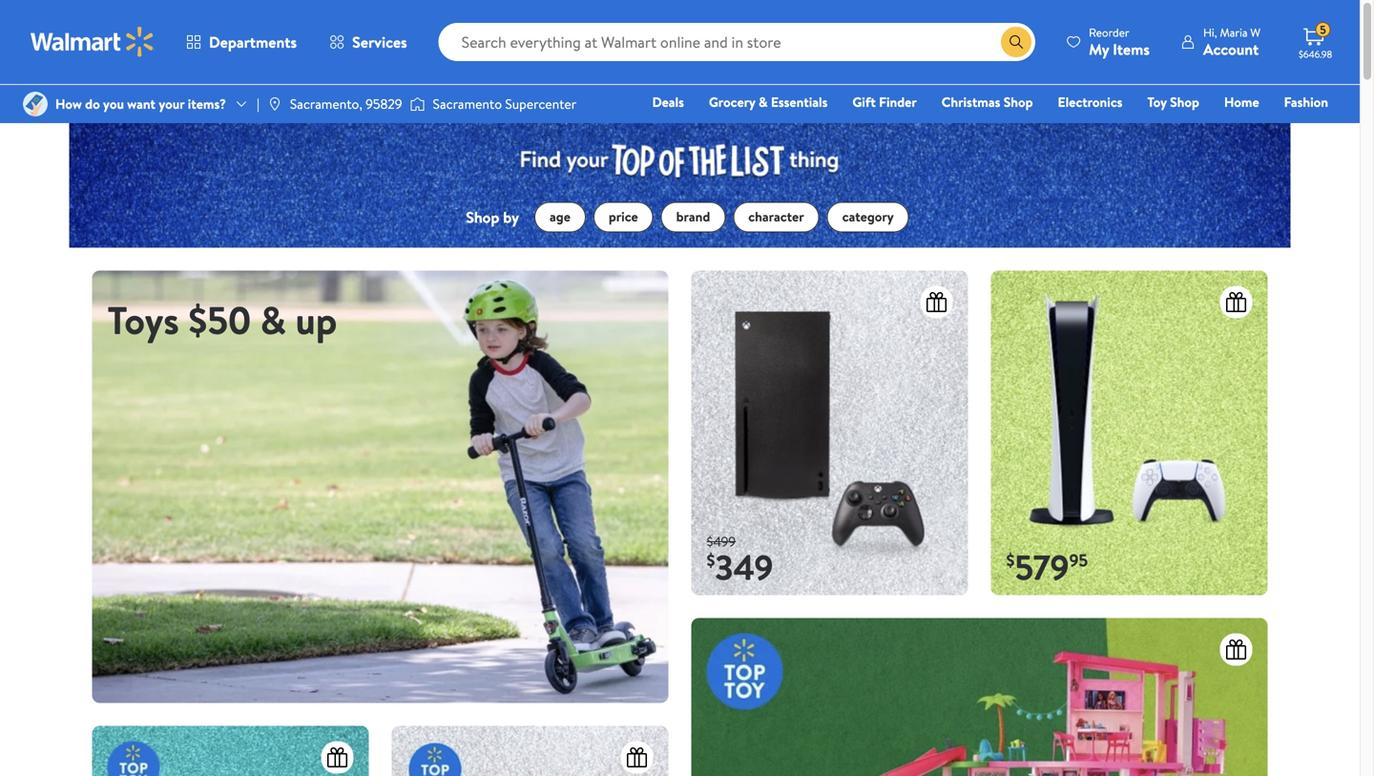 Task type: describe. For each thing, give the bounding box(es) containing it.
sacramento supercenter
[[433, 94, 577, 113]]

toys
[[107, 293, 179, 346]]

walmart+ link
[[1263, 118, 1337, 139]]

5
[[1320, 22, 1327, 38]]

95829
[[366, 94, 402, 113]]

grocery
[[709, 93, 756, 111]]

items?
[[188, 94, 226, 113]]

fashion
[[1285, 93, 1329, 111]]

price button
[[594, 202, 654, 232]]

you
[[103, 94, 124, 113]]

departments button
[[170, 19, 313, 65]]

christmas shop link
[[933, 92, 1042, 112]]

age button
[[535, 202, 586, 232]]

how do you want your items?
[[55, 94, 226, 113]]

0 vertical spatial  image
[[23, 92, 48, 116]]

electronics link
[[1050, 92, 1132, 112]]

0 horizontal spatial shop
[[466, 206, 500, 227]]

shop for christmas shop
[[1004, 93, 1033, 111]]

$646.98
[[1299, 48, 1333, 61]]

price
[[609, 207, 638, 226]]

579
[[1015, 543, 1070, 591]]

walmart image
[[31, 27, 155, 57]]

find your top of the list thing image
[[497, 123, 863, 186]]

 image for sacramento, 95829
[[267, 96, 282, 112]]

account
[[1204, 39, 1259, 60]]

sacramento, 95829
[[290, 94, 402, 113]]

95
[[1070, 548, 1088, 572]]

$50
[[188, 293, 251, 346]]

$ 579 95
[[1007, 543, 1088, 591]]

deals
[[652, 93, 684, 111]]

character button
[[733, 202, 820, 232]]

one debit link
[[1174, 118, 1256, 139]]

one debit
[[1183, 119, 1247, 138]]

finder
[[879, 93, 917, 111]]

debit
[[1214, 119, 1247, 138]]

supercenter
[[505, 94, 577, 113]]

sacramento,
[[290, 94, 363, 113]]

cards
[[1050, 119, 1084, 138]]

Walmart Site-Wide search field
[[439, 23, 1036, 61]]

age
[[550, 207, 571, 226]]

shop by
[[466, 206, 519, 227]]

hi, maria w account
[[1204, 24, 1261, 60]]

category
[[843, 207, 894, 226]]

grocery & essentials
[[709, 93, 828, 111]]

christmas shop
[[942, 93, 1033, 111]]

$499 $ 349
[[707, 532, 773, 591]]

 image for sacramento supercenter
[[410, 95, 425, 114]]

xbox series x video game console, black image
[[692, 270, 968, 595]]



Task type: locate. For each thing, give the bounding box(es) containing it.
349
[[715, 543, 773, 591]]

1 horizontal spatial &
[[759, 93, 768, 111]]

home
[[1225, 93, 1260, 111]]

your
[[159, 94, 185, 113]]

1 horizontal spatial gift
[[1024, 119, 1047, 138]]

sony playstation 5, digital edition video game consoles image
[[991, 270, 1268, 595]]

1 vertical spatial  image
[[92, 270, 669, 703]]

brand button
[[661, 202, 726, 232]]

reorder my items
[[1089, 24, 1150, 60]]

1 horizontal spatial  image
[[92, 270, 669, 703]]

$499
[[707, 532, 736, 551]]

toy
[[1148, 93, 1167, 111]]

& inside grocery & essentials link
[[759, 93, 768, 111]]

$ inside $499 $ 349
[[707, 548, 715, 572]]

0 horizontal spatial  image
[[23, 92, 48, 116]]

registry link
[[1100, 118, 1166, 139]]

do
[[85, 94, 100, 113]]

fashion link
[[1276, 92, 1337, 112]]

0 horizontal spatial &
[[260, 293, 286, 346]]

 image
[[23, 92, 48, 116], [92, 270, 669, 703]]

&
[[759, 93, 768, 111], [260, 293, 286, 346]]

w
[[1251, 24, 1261, 41]]

|
[[257, 94, 259, 113]]

shop
[[1004, 93, 1033, 111], [1170, 93, 1200, 111], [466, 206, 500, 227]]

items
[[1113, 39, 1150, 60]]

0 horizontal spatial $
[[707, 548, 715, 572]]

 image right 95829
[[410, 95, 425, 114]]

toy shop link
[[1139, 92, 1208, 112]]

category button
[[827, 202, 909, 232]]

1 vertical spatial gift
[[1024, 119, 1047, 138]]

maria
[[1220, 24, 1248, 41]]

1 horizontal spatial $
[[1007, 548, 1015, 572]]

one
[[1183, 119, 1211, 138]]

my
[[1089, 39, 1110, 60]]

gift
[[853, 93, 876, 111], [1024, 119, 1047, 138]]

0 horizontal spatial gift
[[853, 93, 876, 111]]

gift inside fashion gift cards
[[1024, 119, 1047, 138]]

gift left the cards
[[1024, 119, 1047, 138]]

services
[[352, 32, 407, 53]]

2 $ from the left
[[1007, 548, 1015, 572]]

gift finder link
[[844, 92, 926, 112]]

2 horizontal spatial shop
[[1170, 93, 1200, 111]]

home link
[[1216, 92, 1268, 112]]

christmas
[[942, 93, 1001, 111]]

& left the up
[[260, 293, 286, 346]]

gift cards link
[[1015, 118, 1093, 139]]

by
[[503, 206, 519, 227]]

Search search field
[[439, 23, 1036, 61]]

gift finder
[[853, 93, 917, 111]]

0 vertical spatial &
[[759, 93, 768, 111]]

shop inside 'link'
[[1004, 93, 1033, 111]]

shop left by at the left top of page
[[466, 206, 500, 227]]

 image
[[410, 95, 425, 114], [267, 96, 282, 112]]

$ inside $ 579 95
[[1007, 548, 1015, 572]]

fashion gift cards
[[1024, 93, 1329, 138]]

shop for toy shop
[[1170, 93, 1200, 111]]

1 $ from the left
[[707, 548, 715, 572]]

& right the grocery
[[759, 93, 768, 111]]

sacramento
[[433, 94, 502, 113]]

how
[[55, 94, 82, 113]]

grocery & essentials link
[[701, 92, 837, 112]]

$
[[707, 548, 715, 572], [1007, 548, 1015, 572]]

character
[[749, 207, 804, 226]]

0 horizontal spatial  image
[[267, 96, 282, 112]]

1 horizontal spatial shop
[[1004, 93, 1033, 111]]

walmart+
[[1272, 119, 1329, 138]]

1 vertical spatial &
[[260, 293, 286, 346]]

reorder
[[1089, 24, 1130, 41]]

toy shop
[[1148, 93, 1200, 111]]

deals link
[[644, 92, 693, 112]]

up
[[295, 293, 337, 346]]

shop up gift cards 'link'
[[1004, 93, 1033, 111]]

1 horizontal spatial  image
[[410, 95, 425, 114]]

electronics
[[1058, 93, 1123, 111]]

search icon image
[[1009, 34, 1024, 50]]

services button
[[313, 19, 423, 65]]

departments
[[209, 32, 297, 53]]

gift left finder at the right
[[853, 93, 876, 111]]

want
[[127, 94, 156, 113]]

toys $50 & up
[[107, 293, 337, 346]]

shop right toy
[[1170, 93, 1200, 111]]

brand
[[677, 207, 711, 226]]

 image right |
[[267, 96, 282, 112]]

essentials
[[771, 93, 828, 111]]

registry
[[1109, 119, 1158, 138]]

hi,
[[1204, 24, 1218, 41]]

0 vertical spatial gift
[[853, 93, 876, 111]]



Task type: vqa. For each thing, say whether or not it's contained in the screenshot.
Walmart+
yes



